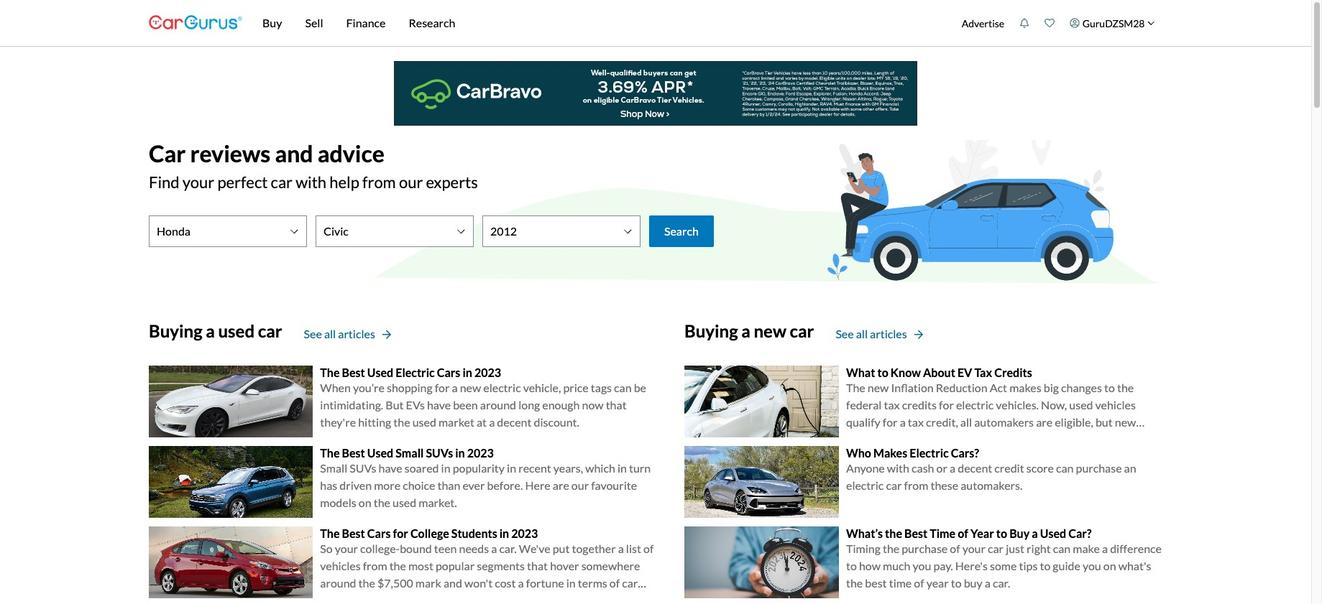 Task type: locate. For each thing, give the bounding box(es) containing it.
2 arrow right image from the left
[[915, 330, 923, 340]]

2 vertical spatial from
[[363, 560, 387, 573]]

0 horizontal spatial that
[[527, 560, 548, 573]]

ever
[[463, 479, 485, 493]]

used for you're
[[367, 366, 394, 380]]

the for the best used small suvs in 2023 small suvs have soared in popularity in recent years, which in turn has driven more choice than ever before. here are our favourite models on the used market.
[[320, 446, 340, 460]]

advertisement region
[[394, 61, 918, 126]]

1 see from the left
[[304, 328, 322, 341]]

research
[[409, 16, 456, 29]]

are down years,
[[553, 479, 569, 493]]

1 horizontal spatial see
[[836, 328, 854, 341]]

1 vertical spatial are
[[553, 479, 569, 493]]

all up the what
[[856, 328, 868, 341]]

1 vertical spatial our
[[572, 479, 589, 493]]

used down evs
[[413, 416, 436, 429]]

2 horizontal spatial your
[[963, 542, 986, 556]]

used inside the best used small suvs in 2023 small suvs have soared in popularity in recent years, which in turn has driven more choice than ever before. here are our favourite models on the used market.
[[367, 446, 394, 460]]

that down tags
[[606, 398, 627, 412]]

0 horizontal spatial buying
[[149, 321, 203, 342]]

2 horizontal spatial vehicles
[[1096, 398, 1136, 412]]

the down but
[[394, 416, 410, 429]]

can up guide
[[1053, 542, 1071, 556]]

used
[[367, 366, 394, 380], [367, 446, 394, 460], [1040, 527, 1067, 541]]

sell
[[305, 16, 323, 29]]

1 vertical spatial can
[[1056, 462, 1074, 475]]

and inside the best cars for college students in 2023 so your college-bound teen needs a car. we've put together a list of vehicles from the most popular segments that hover somewhere around the $7,500 mark and won't cost a fortune in terms of car insurance.
[[444, 577, 462, 590]]

a inside what to know about ev tax credits the new inflation reduction act makes big changes to the federal tax credits for electric vehicles. now, used vehicles qualify for a tax credit, all automakers are eligible, but new restrictions limit which vehicles qualify.
[[900, 416, 906, 429]]

electric
[[483, 381, 521, 395], [956, 398, 994, 412], [846, 479, 884, 493]]

used for suvs
[[367, 446, 394, 460]]

favourite
[[591, 479, 637, 493]]

best for suvs
[[342, 446, 365, 460]]

search button
[[649, 216, 714, 247]]

can left be
[[614, 381, 632, 395]]

all for buying a used car
[[324, 328, 336, 341]]

our inside the best used small suvs in 2023 small suvs have soared in popularity in recent years, which in turn has driven more choice than ever before. here are our favourite models on the used market.
[[572, 479, 589, 493]]

decent down "long"
[[497, 416, 532, 429]]

on left what's
[[1104, 560, 1117, 573]]

used down "hitting"
[[367, 446, 394, 460]]

are down now,
[[1036, 416, 1053, 429]]

which inside what to know about ev tax credits the new inflation reduction act makes big changes to the federal tax credits for electric vehicles. now, used vehicles qualify for a tax credit, all automakers are eligible, but new restrictions limit which vehicles qualify.
[[931, 433, 961, 447]]

anyone
[[846, 462, 885, 475]]

have right evs
[[427, 398, 451, 412]]

but
[[386, 398, 404, 412]]

buy
[[964, 577, 983, 590]]

all up when
[[324, 328, 336, 341]]

new up federal
[[868, 381, 889, 395]]

so
[[320, 542, 333, 556]]

small
[[396, 446, 424, 460], [320, 462, 348, 475]]

car. up 'segments'
[[499, 542, 517, 556]]

purchase for can
[[1076, 462, 1122, 475]]

the inside the best used small suvs in 2023 small suvs have soared in popularity in recent years, which in turn has driven more choice than ever before. here are our favourite models on the used market.
[[320, 446, 340, 460]]

1 vertical spatial buy
[[1010, 527, 1030, 541]]

won't
[[465, 577, 493, 590]]

0 horizontal spatial have
[[379, 462, 403, 475]]

0 vertical spatial can
[[614, 381, 632, 395]]

0 horizontal spatial buy
[[263, 16, 282, 29]]

more
[[374, 479, 401, 493]]

time
[[930, 527, 956, 541]]

0 horizontal spatial you
[[913, 560, 932, 573]]

buy
[[263, 16, 282, 29], [1010, 527, 1030, 541]]

2 vertical spatial used
[[1040, 527, 1067, 541]]

0 horizontal spatial see
[[304, 328, 322, 341]]

purchase inside what's the best time of year to buy a used car? timing the purchase of your car just right can make a difference to how much you pay. here's some tips to guide you on what's the best time of year to buy a car.
[[902, 542, 948, 556]]

2 articles from the left
[[870, 328, 907, 341]]

car inside who makes electric cars? anyone with cash or a decent credit score can purchase an electric car from these automakers.
[[886, 479, 902, 493]]

arrow right image for buying a new car
[[915, 330, 923, 340]]

suvs up soared
[[426, 446, 453, 460]]

tax down inflation
[[884, 398, 900, 412]]

2 vertical spatial electric
[[846, 479, 884, 493]]

buying for buying a used car
[[149, 321, 203, 342]]

for inside the best used electric cars in 2023 when you're shopping for a new electric vehicle, price tags can be intimidating. but evs have been around long enough now that they're hitting the used market at a decent discount.
[[435, 381, 450, 395]]

articles up know
[[870, 328, 907, 341]]

see up when
[[304, 328, 322, 341]]

0 horizontal spatial purchase
[[902, 542, 948, 556]]

arrow right image up know
[[915, 330, 923, 340]]

around up at
[[480, 398, 516, 412]]

1 horizontal spatial have
[[427, 398, 451, 412]]

1 vertical spatial tax
[[908, 416, 924, 429]]

0 horizontal spatial are
[[553, 479, 569, 493]]

electric up cash
[[910, 446, 949, 460]]

0 vertical spatial buy
[[263, 16, 282, 29]]

new
[[754, 321, 787, 342], [460, 381, 481, 395], [868, 381, 889, 395], [1115, 416, 1137, 429]]

1 horizontal spatial electric
[[846, 479, 884, 493]]

our down years,
[[572, 479, 589, 493]]

car inside the best cars for college students in 2023 so your college-bound teen needs a car. we've put together a list of vehicles from the most popular segments that hover somewhere around the $7,500 mark and won't cost a fortune in terms of car insurance.
[[622, 577, 638, 590]]

for right shopping
[[435, 381, 450, 395]]

0 vertical spatial which
[[931, 433, 961, 447]]

1 vertical spatial around
[[320, 577, 356, 590]]

makes
[[874, 446, 908, 460]]

around inside the best used electric cars in 2023 when you're shopping for a new electric vehicle, price tags can be intimidating. but evs have been around long enough now that they're hitting the used market at a decent discount.
[[480, 398, 516, 412]]

the best cars for college students in 2023 image
[[149, 527, 313, 599]]

electric up shopping
[[396, 366, 435, 380]]

0 vertical spatial from
[[363, 173, 396, 192]]

automakers
[[975, 416, 1034, 429]]

best inside the best used small suvs in 2023 small suvs have soared in popularity in recent years, which in turn has driven more choice than ever before. here are our favourite models on the used market.
[[342, 446, 365, 460]]

the inside what to know about ev tax credits the new inflation reduction act makes big changes to the federal tax credits for electric vehicles. now, used vehicles qualify for a tax credit, all automakers are eligible, but new restrictions limit which vehicles qualify.
[[846, 381, 866, 395]]

the best used electric cars in 2023 link
[[320, 366, 501, 380]]

the
[[320, 366, 340, 380], [846, 381, 866, 395], [320, 446, 340, 460], [320, 527, 340, 541]]

new up 'been'
[[460, 381, 481, 395]]

car
[[271, 173, 293, 192], [258, 321, 282, 342], [790, 321, 814, 342], [886, 479, 902, 493], [988, 542, 1004, 556], [622, 577, 638, 590]]

your down what's the best time of year to buy a used car? link
[[963, 542, 986, 556]]

purchase left an
[[1076, 462, 1122, 475]]

suvs up driven on the left
[[350, 462, 376, 475]]

cars up college-
[[367, 527, 391, 541]]

used down "changes"
[[1070, 398, 1094, 412]]

car. inside what's the best time of year to buy a used car? timing the purchase of your car just right can make a difference to how much you pay. here's some tips to guide you on what's the best time of year to buy a car.
[[993, 577, 1011, 590]]

teen
[[434, 542, 457, 556]]

1 arrow right image from the left
[[382, 330, 391, 340]]

see up the what
[[836, 328, 854, 341]]

advice
[[318, 140, 385, 168]]

new inside the best used electric cars in 2023 when you're shopping for a new electric vehicle, price tags can be intimidating. but evs have been around long enough now that they're hitting the used market at a decent discount.
[[460, 381, 481, 395]]

0 vertical spatial that
[[606, 398, 627, 412]]

are inside what to know about ev tax credits the new inflation reduction act makes big changes to the federal tax credits for electric vehicles. now, used vehicles qualify for a tax credit, all automakers are eligible, but new restrictions limit which vehicles qualify.
[[1036, 416, 1053, 429]]

1 horizontal spatial your
[[335, 542, 358, 556]]

for up restrictions
[[883, 416, 898, 429]]

around inside the best cars for college students in 2023 so your college-bound teen needs a car. we've put together a list of vehicles from the most popular segments that hover somewhere around the $7,500 mark and won't cost a fortune in terms of car insurance.
[[320, 577, 356, 590]]

decent inside who makes electric cars? anyone with cash or a decent credit score can purchase an electric car from these automakers.
[[958, 462, 993, 475]]

all inside what to know about ev tax credits the new inflation reduction act makes big changes to the federal tax credits for electric vehicles. now, used vehicles qualify for a tax credit, all automakers are eligible, but new restrictions limit which vehicles qualify.
[[961, 416, 972, 429]]

1 vertical spatial used
[[367, 446, 394, 460]]

2023 up "popularity"
[[467, 446, 494, 460]]

difference
[[1111, 542, 1162, 556]]

reduction
[[936, 381, 988, 395]]

0 vertical spatial car.
[[499, 542, 517, 556]]

can inside what's the best time of year to buy a used car? timing the purchase of your car just right can make a difference to how much you pay. here's some tips to guide you on what's the best time of year to buy a car.
[[1053, 542, 1071, 556]]

1 vertical spatial purchase
[[902, 542, 948, 556]]

articles up you're
[[338, 328, 375, 341]]

0 horizontal spatial and
[[275, 140, 313, 168]]

tips
[[1019, 560, 1038, 573]]

2023 up we've
[[512, 527, 538, 541]]

0 vertical spatial suvs
[[426, 446, 453, 460]]

buying a new car
[[685, 321, 814, 342]]

1 vertical spatial electric
[[910, 446, 949, 460]]

used inside the best used electric cars in 2023 when you're shopping for a new electric vehicle, price tags can be intimidating. but evs have been around long enough now that they're hitting the used market at a decent discount.
[[367, 366, 394, 380]]

0 horizontal spatial your
[[183, 173, 214, 192]]

for up bound
[[393, 527, 408, 541]]

saved cars image
[[1045, 18, 1055, 28]]

2023 inside the best used electric cars in 2023 when you're shopping for a new electric vehicle, price tags can be intimidating. but evs have been around long enough now that they're hitting the used market at a decent discount.
[[475, 366, 501, 380]]

the up insurance.
[[359, 577, 375, 590]]

1 horizontal spatial all
[[856, 328, 868, 341]]

popularity
[[453, 462, 505, 475]]

0 vertical spatial small
[[396, 446, 424, 460]]

turn
[[629, 462, 651, 475]]

these
[[931, 479, 959, 493]]

0 vertical spatial 2023
[[475, 366, 501, 380]]

1 horizontal spatial see all articles link
[[836, 326, 923, 343]]

to right year
[[997, 527, 1008, 541]]

0 horizontal spatial decent
[[497, 416, 532, 429]]

0 horizontal spatial all
[[324, 328, 336, 341]]

1 horizontal spatial buy
[[1010, 527, 1030, 541]]

your right so
[[335, 542, 358, 556]]

cars inside the best used electric cars in 2023 when you're shopping for a new electric vehicle, price tags can be intimidating. but evs have been around long enough now that they're hitting the used market at a decent discount.
[[437, 366, 461, 380]]

your inside the best cars for college students in 2023 so your college-bound teen needs a car. we've put together a list of vehicles from the most popular segments that hover somewhere around the $7,500 mark and won't cost a fortune in terms of car insurance.
[[335, 542, 358, 556]]

0 horizontal spatial which
[[586, 462, 615, 475]]

from right "help"
[[363, 173, 396, 192]]

that down we've
[[527, 560, 548, 573]]

have
[[427, 398, 451, 412], [379, 462, 403, 475]]

0 vertical spatial are
[[1036, 416, 1053, 429]]

electric up "long"
[[483, 381, 521, 395]]

popular
[[436, 560, 475, 573]]

the best used small suvs in 2023 link
[[320, 446, 494, 460]]

1 horizontal spatial around
[[480, 398, 516, 412]]

0 horizontal spatial articles
[[338, 328, 375, 341]]

here's
[[956, 560, 988, 573]]

0 vertical spatial purchase
[[1076, 462, 1122, 475]]

what's the best time of year to buy a used car? timing the purchase of your car just right can make a difference to how much you pay. here's some tips to guide you on what's the best time of year to buy a car.
[[846, 527, 1162, 590]]

menu bar
[[242, 0, 954, 46]]

purchase for the
[[902, 542, 948, 556]]

the down the what
[[846, 381, 866, 395]]

1 horizontal spatial that
[[606, 398, 627, 412]]

menu
[[954, 3, 1163, 43]]

arrow right image
[[382, 330, 391, 340], [915, 330, 923, 340]]

1 vertical spatial decent
[[958, 462, 993, 475]]

and down popular at the left bottom
[[444, 577, 462, 590]]

vehicles down so
[[320, 560, 361, 573]]

0 horizontal spatial electric
[[483, 381, 521, 395]]

2 see all articles from the left
[[836, 328, 907, 341]]

buy inside what's the best time of year to buy a used car? timing the purchase of your car just right can make a difference to how much you pay. here's some tips to guide you on what's the best time of year to buy a car.
[[1010, 527, 1030, 541]]

1 vertical spatial that
[[527, 560, 548, 573]]

terms
[[578, 577, 608, 590]]

your inside car reviews and advice find your perfect car with help from our experts
[[183, 173, 214, 192]]

and left advice
[[275, 140, 313, 168]]

you
[[913, 560, 932, 573], [1083, 560, 1102, 573]]

new up what to know about ev tax credits 'image'
[[754, 321, 787, 342]]

0 vertical spatial and
[[275, 140, 313, 168]]

2 buying from the left
[[685, 321, 738, 342]]

decent down the cars?
[[958, 462, 993, 475]]

1 horizontal spatial purchase
[[1076, 462, 1122, 475]]

0 vertical spatial electric
[[396, 366, 435, 380]]

0 horizontal spatial on
[[359, 496, 372, 510]]

with down the makes
[[887, 462, 910, 475]]

buying for buying a new car
[[685, 321, 738, 342]]

best up you're
[[342, 366, 365, 380]]

1 horizontal spatial small
[[396, 446, 424, 460]]

for
[[435, 381, 450, 395], [939, 398, 954, 412], [883, 416, 898, 429], [393, 527, 408, 541]]

all right credit, on the bottom right of page
[[961, 416, 972, 429]]

with left "help"
[[296, 173, 327, 192]]

can right score
[[1056, 462, 1074, 475]]

used inside the best used electric cars in 2023 when you're shopping for a new electric vehicle, price tags can be intimidating. but evs have been around long enough now that they're hitting the used market at a decent discount.
[[413, 416, 436, 429]]

vehicles up but
[[1096, 398, 1136, 412]]

1 vertical spatial with
[[887, 462, 910, 475]]

before.
[[487, 479, 523, 493]]

0 vertical spatial electric
[[483, 381, 521, 395]]

you down "make"
[[1083, 560, 1102, 573]]

2023 inside the best cars for college students in 2023 so your college-bound teen needs a car. we've put together a list of vehicles from the most popular segments that hover somewhere around the $7,500 mark and won't cost a fortune in terms of car insurance.
[[512, 527, 538, 541]]

1 horizontal spatial car.
[[993, 577, 1011, 590]]

2023
[[475, 366, 501, 380], [467, 446, 494, 460], [512, 527, 538, 541]]

car reviews and advice find your perfect car with help from our experts
[[149, 140, 478, 192]]

2 vertical spatial can
[[1053, 542, 1071, 556]]

1 vertical spatial which
[[586, 462, 615, 475]]

vehicles down automakers
[[964, 433, 1004, 447]]

automakers.
[[961, 479, 1023, 493]]

0 horizontal spatial vehicles
[[320, 560, 361, 573]]

long
[[519, 398, 540, 412]]

your right the find
[[183, 173, 214, 192]]

buy up the just
[[1010, 527, 1030, 541]]

1 horizontal spatial and
[[444, 577, 462, 590]]

electric inside who makes electric cars? anyone with cash or a decent credit score can purchase an electric car from these automakers.
[[846, 479, 884, 493]]

car. down some
[[993, 577, 1011, 590]]

0 horizontal spatial tax
[[884, 398, 900, 412]]

2 see from the left
[[836, 328, 854, 341]]

1 see all articles link from the left
[[304, 326, 391, 343]]

1 horizontal spatial vehicles
[[964, 433, 1004, 447]]

of
[[958, 527, 969, 541], [644, 542, 654, 556], [950, 542, 961, 556], [610, 577, 620, 590], [914, 577, 925, 590]]

best up driven on the left
[[342, 446, 365, 460]]

0 horizontal spatial our
[[399, 173, 423, 192]]

all for buying a new car
[[856, 328, 868, 341]]

1 horizontal spatial which
[[931, 433, 961, 447]]

the for the best used electric cars in 2023 when you're shopping for a new electric vehicle, price tags can be intimidating. but evs have been around long enough now that they're hitting the used market at a decent discount.
[[320, 366, 340, 380]]

1 vertical spatial car.
[[993, 577, 1011, 590]]

best inside what's the best time of year to buy a used car? timing the purchase of your car just right can make a difference to how much you pay. here's some tips to guide you on what's the best time of year to buy a car.
[[905, 527, 928, 541]]

a
[[206, 321, 215, 342], [742, 321, 751, 342], [452, 381, 458, 395], [489, 416, 495, 429], [900, 416, 906, 429], [950, 462, 956, 475], [1032, 527, 1038, 541], [491, 542, 497, 556], [618, 542, 624, 556], [1102, 542, 1108, 556], [518, 577, 524, 590], [985, 577, 991, 590]]

purchase down time
[[902, 542, 948, 556]]

0 horizontal spatial around
[[320, 577, 356, 590]]

1 horizontal spatial decent
[[958, 462, 993, 475]]

see all articles
[[304, 328, 375, 341], [836, 328, 907, 341]]

used down choice
[[393, 496, 417, 510]]

0 horizontal spatial car.
[[499, 542, 517, 556]]

the inside the best used small suvs in 2023 small suvs have soared in popularity in recent years, which in turn has driven more choice than ever before. here are our favourite models on the used market.
[[374, 496, 390, 510]]

how
[[859, 560, 881, 573]]

electric inside what to know about ev tax credits the new inflation reduction act makes big changes to the federal tax credits for electric vehicles. now, used vehicles qualify for a tax credit, all automakers are eligible, but new restrictions limit which vehicles qualify.
[[956, 398, 994, 412]]

best left time
[[905, 527, 928, 541]]

1 horizontal spatial electric
[[910, 446, 949, 460]]

in up 'been'
[[463, 366, 472, 380]]

who makes electric cars? anyone with cash or a decent credit score can purchase an electric car from these automakers.
[[846, 446, 1137, 493]]

1 horizontal spatial buying
[[685, 321, 738, 342]]

our
[[399, 173, 423, 192], [572, 479, 589, 493]]

all
[[324, 328, 336, 341], [856, 328, 868, 341], [961, 416, 972, 429]]

1 horizontal spatial are
[[1036, 416, 1053, 429]]

1 vertical spatial electric
[[956, 398, 994, 412]]

$7,500
[[378, 577, 413, 590]]

best inside the best cars for college students in 2023 so your college-bound teen needs a car. we've put together a list of vehicles from the most popular segments that hover somewhere around the $7,500 mark and won't cost a fortune in terms of car insurance.
[[342, 527, 365, 541]]

in up than
[[441, 462, 451, 475]]

2023 up 'been'
[[475, 366, 501, 380]]

1 horizontal spatial on
[[1104, 560, 1117, 573]]

buy left sell
[[263, 16, 282, 29]]

which down credit, on the bottom right of page
[[931, 433, 961, 447]]

cars up 'been'
[[437, 366, 461, 380]]

what's
[[1119, 560, 1152, 573]]

which up favourite
[[586, 462, 615, 475]]

can inside who makes electric cars? anyone with cash or a decent credit score can purchase an electric car from these automakers.
[[1056, 462, 1074, 475]]

the up when
[[320, 366, 340, 380]]

pay.
[[934, 560, 953, 573]]

2 vertical spatial 2023
[[512, 527, 538, 541]]

that inside the best cars for college students in 2023 so your college-bound teen needs a car. we've put together a list of vehicles from the most popular segments that hover somewhere around the $7,500 mark and won't cost a fortune in terms of car insurance.
[[527, 560, 548, 573]]

we've
[[519, 542, 551, 556]]

1 you from the left
[[913, 560, 932, 573]]

in inside the best used electric cars in 2023 when you're shopping for a new electric vehicle, price tags can be intimidating. but evs have been around long enough now that they're hitting the used market at a decent discount.
[[463, 366, 472, 380]]

0 vertical spatial cars
[[437, 366, 461, 380]]

best up college-
[[342, 527, 365, 541]]

1 horizontal spatial you
[[1083, 560, 1102, 573]]

0 vertical spatial used
[[367, 366, 394, 380]]

0 vertical spatial with
[[296, 173, 327, 192]]

electric down "reduction"
[[956, 398, 994, 412]]

who makes electric cars? link
[[846, 446, 980, 460]]

used up the best used electric cars in 2023 image
[[218, 321, 255, 342]]

2 see all articles link from the left
[[836, 326, 923, 343]]

the down more
[[374, 496, 390, 510]]

1 buying from the left
[[149, 321, 203, 342]]

the up so
[[320, 527, 340, 541]]

used up the right
[[1040, 527, 1067, 541]]

now
[[582, 398, 604, 412]]

1 horizontal spatial suvs
[[426, 446, 453, 460]]

and inside car reviews and advice find your perfect car with help from our experts
[[275, 140, 313, 168]]

our left 'experts'
[[399, 173, 423, 192]]

vehicles
[[1096, 398, 1136, 412], [964, 433, 1004, 447], [320, 560, 361, 573]]

the down they're
[[320, 446, 340, 460]]

see
[[304, 328, 322, 341], [836, 328, 854, 341]]

the inside what to know about ev tax credits the new inflation reduction act makes big changes to the federal tax credits for electric vehicles. now, used vehicles qualify for a tax credit, all automakers are eligible, but new restrictions limit which vehicles qualify.
[[1118, 381, 1134, 395]]

in down hover
[[567, 577, 576, 590]]

0 vertical spatial on
[[359, 496, 372, 510]]

evs
[[406, 398, 425, 412]]

the inside the best used electric cars in 2023 when you're shopping for a new electric vehicle, price tags can be intimidating. but evs have been around long enough now that they're hitting the used market at a decent discount.
[[320, 366, 340, 380]]

that inside the best used electric cars in 2023 when you're shopping for a new electric vehicle, price tags can be intimidating. but evs have been around long enough now that they're hitting the used market at a decent discount.
[[606, 398, 627, 412]]

see all articles link up the what
[[836, 326, 923, 343]]

1 vertical spatial on
[[1104, 560, 1117, 573]]

used inside what's the best time of year to buy a used car? timing the purchase of your car just right can make a difference to how much you pay. here's some tips to guide you on what's the best time of year to buy a car.
[[1040, 527, 1067, 541]]

the inside the best cars for college students in 2023 so your college-bound teen needs a car. we've put together a list of vehicles from the most popular segments that hover somewhere around the $7,500 mark and won't cost a fortune in terms of car insurance.
[[320, 527, 340, 541]]

0 vertical spatial have
[[427, 398, 451, 412]]

tax up the limit
[[908, 416, 924, 429]]

for inside the best cars for college students in 2023 so your college-bound teen needs a car. we've put together a list of vehicles from the most popular segments that hover somewhere around the $7,500 mark and won't cost a fortune in terms of car insurance.
[[393, 527, 408, 541]]

best inside the best used electric cars in 2023 when you're shopping for a new electric vehicle, price tags can be intimidating. but evs have been around long enough now that they're hitting the used market at a decent discount.
[[342, 366, 365, 380]]

on inside the best used small suvs in 2023 small suvs have soared in popularity in recent years, which in turn has driven more choice than ever before. here are our favourite models on the used market.
[[359, 496, 372, 510]]

inflation
[[891, 381, 934, 395]]

you're
[[353, 381, 385, 395]]

have up more
[[379, 462, 403, 475]]

are
[[1036, 416, 1053, 429], [553, 479, 569, 493]]

1 horizontal spatial our
[[572, 479, 589, 493]]

from inside who makes electric cars? anyone with cash or a decent credit score can purchase an electric car from these automakers.
[[904, 479, 929, 493]]

0 horizontal spatial cars
[[367, 527, 391, 541]]

soared
[[405, 462, 439, 475]]

and
[[275, 140, 313, 168], [444, 577, 462, 590]]

1 articles from the left
[[338, 328, 375, 341]]

from down college-
[[363, 560, 387, 573]]

put
[[553, 542, 570, 556]]

to
[[878, 366, 889, 380], [1105, 381, 1115, 395], [997, 527, 1008, 541], [846, 560, 857, 573], [1040, 560, 1051, 573], [951, 577, 962, 590]]

together
[[572, 542, 616, 556]]

on down driven on the left
[[359, 496, 372, 510]]

to right "changes"
[[1105, 381, 1115, 395]]

list
[[626, 542, 641, 556]]

but
[[1096, 416, 1113, 429]]

articles for buying a used car
[[338, 328, 375, 341]]

in left turn
[[618, 462, 627, 475]]

1 vertical spatial from
[[904, 479, 929, 493]]

purchase inside who makes electric cars? anyone with cash or a decent credit score can purchase an electric car from these automakers.
[[1076, 462, 1122, 475]]

what to know about ev tax credits link
[[846, 366, 1033, 380]]

2 horizontal spatial all
[[961, 416, 972, 429]]

1 vertical spatial 2023
[[467, 446, 494, 460]]

market.
[[419, 496, 457, 510]]

college-
[[360, 542, 400, 556]]

advertise link
[[954, 3, 1012, 43]]

2023 inside the best used small suvs in 2023 small suvs have soared in popularity in recent years, which in turn has driven more choice than ever before. here are our favourite models on the used market.
[[467, 446, 494, 460]]

restrictions
[[846, 433, 904, 447]]

0 vertical spatial decent
[[497, 416, 532, 429]]

1 see all articles from the left
[[304, 328, 375, 341]]

small up has
[[320, 462, 348, 475]]

you left pay.
[[913, 560, 932, 573]]

1 vertical spatial have
[[379, 462, 403, 475]]

1 horizontal spatial see all articles
[[836, 328, 907, 341]]

choice
[[403, 479, 435, 493]]

0 horizontal spatial electric
[[396, 366, 435, 380]]

1 vertical spatial suvs
[[350, 462, 376, 475]]

buy inside dropdown button
[[263, 16, 282, 29]]

from down cash
[[904, 479, 929, 493]]

arrow right image up "the best used electric cars in 2023" link
[[382, 330, 391, 340]]



Task type: describe. For each thing, give the bounding box(es) containing it.
finance
[[346, 16, 386, 29]]

finance button
[[335, 0, 397, 46]]

user icon image
[[1070, 18, 1080, 28]]

perfect
[[217, 173, 268, 192]]

0 horizontal spatial small
[[320, 462, 348, 475]]

they're
[[320, 416, 356, 429]]

in right students on the left bottom
[[500, 527, 509, 541]]

car. inside the best cars for college students in 2023 so your college-bound teen needs a car. we've put together a list of vehicles from the most popular segments that hover somewhere around the $7,500 mark and won't cost a fortune in terms of car insurance.
[[499, 542, 517, 556]]

time
[[889, 577, 912, 590]]

right
[[1027, 542, 1051, 556]]

gurudzsm28 menu item
[[1063, 3, 1163, 43]]

electric inside the best used electric cars in 2023 when you're shopping for a new electric vehicle, price tags can be intimidating. but evs have been around long enough now that they're hitting the used market at a decent discount.
[[483, 381, 521, 395]]

insurance.
[[320, 594, 372, 605]]

buy button
[[251, 0, 294, 46]]

best
[[865, 577, 887, 590]]

year
[[971, 527, 994, 541]]

bound
[[400, 542, 432, 556]]

about
[[923, 366, 956, 380]]

limit
[[907, 433, 929, 447]]

year
[[927, 577, 949, 590]]

cargurus logo homepage link image
[[149, 3, 242, 44]]

can inside the best used electric cars in 2023 when you're shopping for a new electric vehicle, price tags can be intimidating. but evs have been around long enough now that they're hitting the used market at a decent discount.
[[614, 381, 632, 395]]

to right the what
[[878, 366, 889, 380]]

discount.
[[534, 416, 580, 429]]

articles for buying a new car
[[870, 328, 907, 341]]

act
[[990, 381, 1008, 395]]

2023 for the best used electric cars in 2023
[[475, 366, 501, 380]]

advertise
[[962, 17, 1005, 29]]

search link
[[649, 216, 714, 247]]

the for the best cars for college students in 2023 so your college-bound teen needs a car. we've put together a list of vehicles from the most popular segments that hover somewhere around the $7,500 mark and won't cost a fortune in terms of car insurance.
[[320, 527, 340, 541]]

or
[[937, 462, 948, 475]]

the best used electric cars in 2023 when you're shopping for a new electric vehicle, price tags can be intimidating. but evs have been around long enough now that they're hitting the used market at a decent discount.
[[320, 366, 647, 429]]

from inside the best cars for college students in 2023 so your college-bound teen needs a car. we've put together a list of vehicles from the most popular segments that hover somewhere around the $7,500 mark and won't cost a fortune in terms of car insurance.
[[363, 560, 387, 573]]

here
[[525, 479, 551, 493]]

an
[[1125, 462, 1137, 475]]

hover
[[550, 560, 579, 573]]

market
[[439, 416, 475, 429]]

see for buying a used car
[[304, 328, 322, 341]]

car?
[[1069, 527, 1092, 541]]

cash
[[912, 462, 935, 475]]

open notifications image
[[1020, 18, 1030, 28]]

ev
[[958, 366, 973, 380]]

see all articles link for buying a used car
[[304, 326, 391, 343]]

in up before.
[[507, 462, 516, 475]]

to right "tips"
[[1040, 560, 1051, 573]]

what to know about ev tax credits image
[[685, 366, 839, 438]]

gurudzsm28
[[1083, 17, 1145, 29]]

help
[[330, 173, 360, 192]]

changes
[[1062, 381, 1102, 395]]

decent inside the best used electric cars in 2023 when you're shopping for a new electric vehicle, price tags can be intimidating. but evs have been around long enough now that they're hitting the used market at a decent discount.
[[497, 416, 532, 429]]

vehicles inside the best cars for college students in 2023 so your college-bound teen needs a car. we've put together a list of vehicles from the most popular segments that hover somewhere around the $7,500 mark and won't cost a fortune in terms of car insurance.
[[320, 560, 361, 573]]

1 vertical spatial vehicles
[[964, 433, 1004, 447]]

have inside the best used electric cars in 2023 when you're shopping for a new electric vehicle, price tags can be intimidating. but evs have been around long enough now that they're hitting the used market at a decent discount.
[[427, 398, 451, 412]]

cars inside the best cars for college students in 2023 so your college-bound teen needs a car. we've put together a list of vehicles from the most popular segments that hover somewhere around the $7,500 mark and won't cost a fortune in terms of car insurance.
[[367, 527, 391, 541]]

menu containing advertise
[[954, 3, 1163, 43]]

enough
[[542, 398, 580, 412]]

in up "popularity"
[[455, 446, 465, 460]]

car inside car reviews and advice find your perfect car with help from our experts
[[271, 173, 293, 192]]

experts
[[426, 173, 478, 192]]

electric inside who makes electric cars? anyone with cash or a decent credit score can purchase an electric car from these automakers.
[[910, 446, 949, 460]]

college
[[411, 527, 449, 541]]

the best cars for college students in 2023 link
[[320, 527, 538, 541]]

reviews
[[190, 140, 271, 168]]

the left best at bottom right
[[846, 577, 863, 590]]

shopping
[[387, 381, 433, 395]]

research button
[[397, 0, 467, 46]]

much
[[883, 560, 911, 573]]

cars?
[[951, 446, 980, 460]]

segments
[[477, 560, 525, 573]]

see all articles for buying a new car
[[836, 328, 907, 341]]

used inside what to know about ev tax credits the new inflation reduction act makes big changes to the federal tax credits for electric vehicles. now, used vehicles qualify for a tax credit, all automakers are eligible, but new restrictions limit which vehicles qualify.
[[1070, 398, 1094, 412]]

the up much
[[883, 542, 900, 556]]

see for buying a new car
[[836, 328, 854, 341]]

on inside what's the best time of year to buy a used car? timing the purchase of your car just right can make a difference to how much you pay. here's some tips to guide you on what's the best time of year to buy a car.
[[1104, 560, 1117, 573]]

that for tags
[[606, 398, 627, 412]]

0 vertical spatial vehicles
[[1096, 398, 1136, 412]]

the inside the best used electric cars in 2023 when you're shopping for a new electric vehicle, price tags can be intimidating. but evs have been around long enough now that they're hitting the used market at a decent discount.
[[394, 416, 410, 429]]

1 horizontal spatial tax
[[908, 416, 924, 429]]

makes
[[1010, 381, 1042, 395]]

models
[[320, 496, 357, 510]]

credits
[[902, 398, 937, 412]]

see all articles for buying a used car
[[304, 328, 375, 341]]

0 horizontal spatial suvs
[[350, 462, 376, 475]]

students
[[452, 527, 497, 541]]

find
[[149, 173, 180, 192]]

best for you're
[[342, 366, 365, 380]]

what's the best time of year to buy a used car? link
[[846, 527, 1092, 541]]

for up credit, on the bottom right of page
[[939, 398, 954, 412]]

make
[[1073, 542, 1100, 556]]

car
[[149, 140, 186, 168]]

at
[[477, 416, 487, 429]]

a inside who makes electric cars? anyone with cash or a decent credit score can purchase an electric car from these automakers.
[[950, 462, 956, 475]]

federal
[[846, 398, 882, 412]]

vehicle,
[[523, 381, 561, 395]]

who makes electric cars? image
[[685, 446, 839, 518]]

when
[[320, 381, 351, 395]]

our inside car reviews and advice find your perfect car with help from our experts
[[399, 173, 423, 192]]

what to know about ev tax credits the new inflation reduction act makes big changes to the federal tax credits for electric vehicles. now, used vehicles qualify for a tax credit, all automakers are eligible, but new restrictions limit which vehicles qualify.
[[846, 366, 1137, 447]]

chevron down image
[[1148, 19, 1155, 27]]

see all articles link for buying a new car
[[836, 326, 923, 343]]

to left how
[[846, 560, 857, 573]]

credit,
[[926, 416, 959, 429]]

used inside the best used small suvs in 2023 small suvs have soared in popularity in recent years, which in turn has driven more choice than ever before. here are our favourite models on the used market.
[[393, 496, 417, 510]]

credits
[[995, 366, 1033, 380]]

credit
[[995, 462, 1025, 475]]

what's the best time of year to buy a used car? image
[[685, 527, 839, 599]]

car inside what's the best time of year to buy a used car? timing the purchase of your car just right can make a difference to how much you pay. here's some tips to guide you on what's the best time of year to buy a car.
[[988, 542, 1004, 556]]

the up $7,500 at the left bottom
[[390, 560, 406, 573]]

best for so
[[342, 527, 365, 541]]

arrow right image for buying a used car
[[382, 330, 391, 340]]

with inside who makes electric cars? anyone with cash or a decent credit score can purchase an electric car from these automakers.
[[887, 462, 910, 475]]

big
[[1044, 381, 1059, 395]]

new right but
[[1115, 416, 1137, 429]]

with inside car reviews and advice find your perfect car with help from our experts
[[296, 173, 327, 192]]

from inside car reviews and advice find your perfect car with help from our experts
[[363, 173, 396, 192]]

what's
[[846, 527, 883, 541]]

sell button
[[294, 0, 335, 46]]

needs
[[459, 542, 489, 556]]

electric inside the best used electric cars in 2023 when you're shopping for a new electric vehicle, price tags can be intimidating. but evs have been around long enough now that they're hitting the used market at a decent discount.
[[396, 366, 435, 380]]

2023 for the best used small suvs in 2023
[[467, 446, 494, 460]]

driven
[[340, 479, 372, 493]]

price
[[563, 381, 589, 395]]

years,
[[554, 462, 583, 475]]

the best used small suvs in 2023 image
[[149, 446, 313, 518]]

gurudzsm28 button
[[1063, 3, 1163, 43]]

that for we've
[[527, 560, 548, 573]]

to left buy
[[951, 577, 962, 590]]

are inside the best used small suvs in 2023 small suvs have soared in popularity in recent years, which in turn has driven more choice than ever before. here are our favourite models on the used market.
[[553, 479, 569, 493]]

your inside what's the best time of year to buy a used car? timing the purchase of your car just right can make a difference to how much you pay. here's some tips to guide you on what's the best time of year to buy a car.
[[963, 542, 986, 556]]

eligible,
[[1055, 416, 1094, 429]]

cost
[[495, 577, 516, 590]]

the right "what's"
[[885, 527, 903, 541]]

vehicles.
[[996, 398, 1039, 412]]

buying a used car
[[149, 321, 282, 342]]

the best used electric cars in 2023 image
[[149, 366, 313, 438]]

2 you from the left
[[1083, 560, 1102, 573]]

which inside the best used small suvs in 2023 small suvs have soared in popularity in recent years, which in turn has driven more choice than ever before. here are our favourite models on the used market.
[[586, 462, 615, 475]]

has
[[320, 479, 338, 493]]

menu bar containing buy
[[242, 0, 954, 46]]

have inside the best used small suvs in 2023 small suvs have soared in popularity in recent years, which in turn has driven more choice than ever before. here are our favourite models on the used market.
[[379, 462, 403, 475]]

the best used small suvs in 2023 small suvs have soared in popularity in recent years, which in turn has driven more choice than ever before. here are our favourite models on the used market.
[[320, 446, 651, 510]]

guide
[[1053, 560, 1081, 573]]



Task type: vqa. For each thing, say whether or not it's contained in the screenshot.
turn
yes



